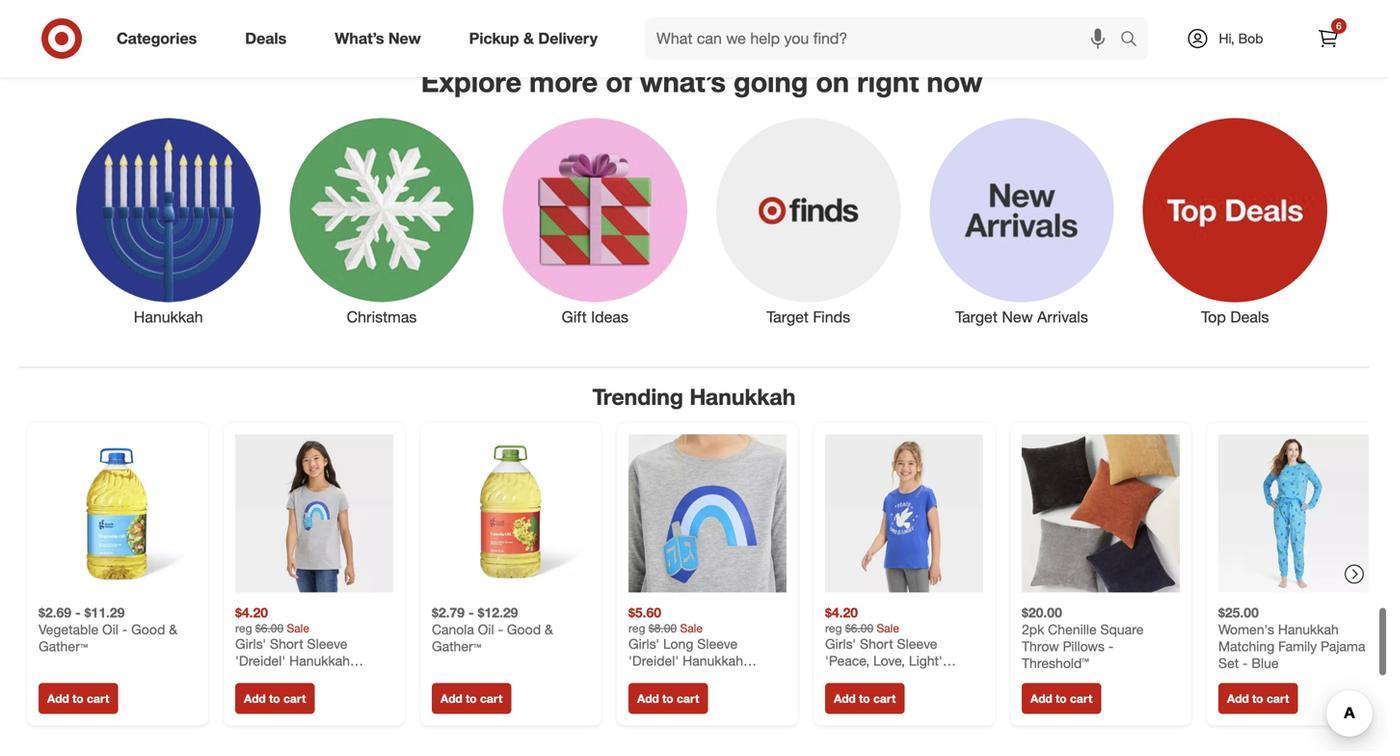 Task type: vqa. For each thing, say whether or not it's contained in the screenshot.


Task type: describe. For each thing, give the bounding box(es) containing it.
sale for 3rd add to cart 'button' from the right
[[877, 621, 900, 635]]

gift
[[562, 308, 587, 327]]

now
[[927, 65, 983, 99]]

$2.69
[[39, 604, 71, 621]]

hanukkah inside $25.00 women's hanukkah matching family pajama set - blue
[[1279, 621, 1339, 638]]

pajama
[[1321, 638, 1366, 655]]

5 add to cart from the left
[[834, 691, 896, 706]]

2 add to cart from the left
[[244, 691, 306, 706]]

- right '$2.69'
[[75, 604, 81, 621]]

bob
[[1239, 30, 1264, 47]]

trending
[[593, 383, 684, 410]]

pickup & delivery
[[469, 29, 598, 48]]

1 horizontal spatial &
[[524, 29, 534, 48]]

to for 7th add to cart 'button' from right
[[72, 691, 84, 706]]

2pk
[[1022, 621, 1045, 638]]

blue
[[1252, 655, 1279, 672]]

reg inside $5.60 reg $8.00 sale
[[629, 621, 646, 635]]

$12.29
[[478, 604, 518, 621]]

of
[[606, 65, 632, 99]]

add for 6th add to cart 'button' from the left
[[1031, 691, 1053, 706]]

add for 3rd add to cart 'button' from the left
[[441, 691, 463, 706]]

$2.79 - $12.29 canola oil - good & gather™
[[432, 604, 553, 655]]

arrivals
[[1038, 308, 1089, 327]]

trending hanukkah
[[593, 383, 796, 410]]

matching
[[1219, 638, 1275, 655]]

$5.60
[[629, 604, 662, 621]]

more
[[530, 65, 598, 99]]

chenille
[[1049, 621, 1097, 638]]

search
[[1112, 31, 1158, 50]]

oil for $12.29
[[478, 621, 494, 638]]

new for target
[[1002, 308, 1034, 327]]

target finds
[[767, 308, 851, 327]]

sale for sixth add to cart 'button' from the right
[[287, 621, 310, 635]]

3 reg from the left
[[826, 621, 842, 635]]

what's new
[[335, 29, 421, 48]]

$25.00
[[1219, 604, 1259, 621]]

threshold™
[[1022, 655, 1090, 672]]

hi, bob
[[1220, 30, 1264, 47]]

hi,
[[1220, 30, 1235, 47]]

ideas
[[591, 308, 629, 327]]

$5.60 reg $8.00 sale
[[629, 604, 703, 635]]

$6.00 for 3rd add to cart 'button' from the right
[[846, 621, 874, 635]]

add for 3rd add to cart 'button' from the right
[[834, 691, 856, 706]]

$4.20 for sixth add to cart 'button' from the right
[[235, 604, 268, 621]]

to for seventh add to cart 'button' from left
[[1253, 691, 1264, 706]]

set
[[1219, 655, 1240, 672]]

square
[[1101, 621, 1144, 638]]

5 cart from the left
[[874, 691, 896, 706]]

- right the $2.79
[[469, 604, 474, 621]]

target finds link
[[702, 114, 916, 328]]

pickup & delivery link
[[453, 17, 622, 60]]

- right canola
[[498, 621, 503, 638]]

6 add to cart from the left
[[1031, 691, 1093, 706]]

pillows
[[1063, 638, 1105, 655]]

sale for 4th add to cart 'button' from the right
[[680, 621, 703, 635]]

1 add to cart button from the left
[[39, 683, 118, 714]]

What can we help you find? suggestions appear below search field
[[645, 17, 1126, 60]]

to for 4th add to cart 'button' from the right
[[663, 691, 674, 706]]

- inside $25.00 women's hanukkah matching family pajama set - blue
[[1243, 655, 1249, 672]]

target new arrivals
[[956, 308, 1089, 327]]

hanukkah link
[[62, 114, 275, 328]]

$20.00 2pk chenille square throw pillows - threshold™
[[1022, 604, 1144, 672]]

christmas
[[347, 308, 417, 327]]

to for 3rd add to cart 'button' from the right
[[859, 691, 871, 706]]

$8.00
[[649, 621, 677, 635]]

6 link
[[1308, 17, 1350, 60]]

on
[[816, 65, 850, 99]]

add for seventh add to cart 'button' from left
[[1228, 691, 1250, 706]]

1 reg from the left
[[235, 621, 252, 635]]

throw
[[1022, 638, 1060, 655]]

categories
[[117, 29, 197, 48]]

$2.69 - $11.29 vegetable oil - good & gather™
[[39, 604, 178, 655]]

2 add to cart button from the left
[[235, 683, 315, 714]]

4 add to cart from the left
[[638, 691, 700, 706]]

- inside $20.00 2pk chenille square throw pillows - threshold™
[[1109, 638, 1114, 655]]

deals inside top deals link
[[1231, 308, 1270, 327]]

good for $12.29
[[507, 621, 541, 638]]

$25.00 women's hanukkah matching family pajama set - blue
[[1219, 604, 1366, 672]]

family
[[1279, 638, 1318, 655]]



Task type: locate. For each thing, give the bounding box(es) containing it.
2 horizontal spatial hanukkah
[[1279, 621, 1339, 638]]

1 add to cart from the left
[[47, 691, 109, 706]]

& right $11.29 at the left bottom
[[169, 621, 178, 638]]

- right set at right
[[1243, 655, 1249, 672]]

add for sixth add to cart 'button' from the right
[[244, 691, 266, 706]]

$2.79
[[432, 604, 465, 621]]

2 horizontal spatial sale
[[877, 621, 900, 635]]

1 horizontal spatial new
[[1002, 308, 1034, 327]]

6 add from the left
[[1031, 691, 1053, 706]]

women's hanukkah matching family pajama set - blue image
[[1219, 434, 1377, 592], [1219, 434, 1377, 592]]

add for 4th add to cart 'button' from the right
[[638, 691, 659, 706]]

1 $4.20 reg $6.00 sale from the left
[[235, 604, 310, 635]]

1 horizontal spatial target
[[956, 308, 998, 327]]

christmas link
[[275, 114, 489, 328]]

new left arrivals at the right of the page
[[1002, 308, 1034, 327]]

0 vertical spatial deals
[[245, 29, 287, 48]]

& right $12.29
[[545, 621, 553, 638]]

good
[[131, 621, 165, 638], [507, 621, 541, 638]]

oil inside $2.79 - $12.29 canola oil - good & gather™
[[478, 621, 494, 638]]

deals
[[245, 29, 287, 48], [1231, 308, 1270, 327]]

5 to from the left
[[859, 691, 871, 706]]

4 cart from the left
[[677, 691, 700, 706]]

good inside $2.79 - $12.29 canola oil - good & gather™
[[507, 621, 541, 638]]

2 oil from the left
[[478, 621, 494, 638]]

0 horizontal spatial $4.20 reg $6.00 sale
[[235, 604, 310, 635]]

0 horizontal spatial target
[[767, 308, 809, 327]]

deals right top
[[1231, 308, 1270, 327]]

explore
[[421, 65, 522, 99]]

2 $6.00 from the left
[[846, 621, 874, 635]]

1 horizontal spatial good
[[507, 621, 541, 638]]

add
[[47, 691, 69, 706], [244, 691, 266, 706], [441, 691, 463, 706], [638, 691, 659, 706], [834, 691, 856, 706], [1031, 691, 1053, 706], [1228, 691, 1250, 706]]

1 to from the left
[[72, 691, 84, 706]]

$6.00
[[255, 621, 284, 635], [846, 621, 874, 635]]

new for what's
[[389, 29, 421, 48]]

0 vertical spatial new
[[389, 29, 421, 48]]

& for $2.79 - $12.29 canola oil - good & gather™
[[545, 621, 553, 638]]

deals inside deals link
[[245, 29, 287, 48]]

deals link
[[229, 17, 311, 60]]

vegetable
[[39, 621, 99, 638]]

& for $2.69 - $11.29 vegetable oil - good & gather™
[[169, 621, 178, 638]]

canola
[[432, 621, 474, 638]]

1 $6.00 from the left
[[255, 621, 284, 635]]

what's
[[335, 29, 384, 48]]

gather™ down '$2.69'
[[39, 638, 88, 655]]

explore more of what's going on right now
[[421, 65, 983, 99]]

girls' short sleeve 'dreidel' hanukkah graphic t-shirt - cat & jack™ heathered gray image
[[235, 434, 394, 592], [235, 434, 394, 592]]

top deals link
[[1129, 114, 1343, 328]]

1 horizontal spatial gather™
[[432, 638, 481, 655]]

2 horizontal spatial reg
[[826, 621, 842, 635]]

gather™ inside $2.69 - $11.29 vegetable oil - good & gather™
[[39, 638, 88, 655]]

girls' short sleeve 'peace, love, light' hanukkah graphic t-shirt - cat & jack™ blue image
[[826, 434, 984, 592], [826, 434, 984, 592]]

add to cart
[[47, 691, 109, 706], [244, 691, 306, 706], [441, 691, 503, 706], [638, 691, 700, 706], [834, 691, 896, 706], [1031, 691, 1093, 706], [1228, 691, 1290, 706]]

$20.00
[[1022, 604, 1063, 621]]

oil right canola
[[478, 621, 494, 638]]

1 horizontal spatial $4.20 reg $6.00 sale
[[826, 604, 900, 635]]

1 vertical spatial hanukkah
[[690, 383, 796, 410]]

new
[[389, 29, 421, 48], [1002, 308, 1034, 327]]

- right vegetable
[[122, 621, 128, 638]]

finds
[[813, 308, 851, 327]]

good right canola
[[507, 621, 541, 638]]

gather™ for canola
[[432, 638, 481, 655]]

0 horizontal spatial new
[[389, 29, 421, 48]]

1 oil from the left
[[102, 621, 119, 638]]

target new arrivals link
[[916, 114, 1129, 328]]

2 cart from the left
[[284, 691, 306, 706]]

-
[[75, 604, 81, 621], [469, 604, 474, 621], [122, 621, 128, 638], [498, 621, 503, 638], [1109, 638, 1114, 655], [1243, 655, 1249, 672]]

right
[[858, 65, 919, 99]]

1 horizontal spatial reg
[[629, 621, 646, 635]]

oil right vegetable
[[102, 621, 119, 638]]

going
[[734, 65, 809, 99]]

&
[[524, 29, 534, 48], [169, 621, 178, 638], [545, 621, 553, 638]]

to
[[72, 691, 84, 706], [269, 691, 280, 706], [466, 691, 477, 706], [663, 691, 674, 706], [859, 691, 871, 706], [1056, 691, 1067, 706], [1253, 691, 1264, 706]]

pickup
[[469, 29, 519, 48]]

deals left what's
[[245, 29, 287, 48]]

2 horizontal spatial &
[[545, 621, 553, 638]]

target
[[767, 308, 809, 327], [956, 308, 998, 327]]

3 cart from the left
[[480, 691, 503, 706]]

add for 7th add to cart 'button' from right
[[47, 691, 69, 706]]

oil
[[102, 621, 119, 638], [478, 621, 494, 638]]

0 horizontal spatial good
[[131, 621, 165, 638]]

0 horizontal spatial $6.00
[[255, 621, 284, 635]]

5 add to cart button from the left
[[826, 683, 905, 714]]

target for target finds
[[767, 308, 809, 327]]

good inside $2.69 - $11.29 vegetable oil - good & gather™
[[131, 621, 165, 638]]

0 horizontal spatial sale
[[287, 621, 310, 635]]

0 horizontal spatial oil
[[102, 621, 119, 638]]

& inside $2.79 - $12.29 canola oil - good & gather™
[[545, 621, 553, 638]]

gift ideas
[[562, 308, 629, 327]]

gift ideas link
[[489, 114, 702, 328]]

0 vertical spatial hanukkah
[[134, 308, 203, 327]]

4 to from the left
[[663, 691, 674, 706]]

target for target new arrivals
[[956, 308, 998, 327]]

& inside $2.69 - $11.29 vegetable oil - good & gather™
[[169, 621, 178, 638]]

reg
[[235, 621, 252, 635], [629, 621, 646, 635], [826, 621, 842, 635]]

2 $4.20 reg $6.00 sale from the left
[[826, 604, 900, 635]]

target inside "link"
[[956, 308, 998, 327]]

4 add to cart button from the left
[[629, 683, 708, 714]]

& right pickup
[[524, 29, 534, 48]]

what's
[[640, 65, 726, 99]]

to for sixth add to cart 'button' from the right
[[269, 691, 280, 706]]

cart
[[87, 691, 109, 706], [284, 691, 306, 706], [480, 691, 503, 706], [677, 691, 700, 706], [874, 691, 896, 706], [1071, 691, 1093, 706], [1267, 691, 1290, 706]]

6 add to cart button from the left
[[1022, 683, 1102, 714]]

6 cart from the left
[[1071, 691, 1093, 706]]

4 add from the left
[[638, 691, 659, 706]]

$4.20
[[235, 604, 268, 621], [826, 604, 858, 621]]

oil for $11.29
[[102, 621, 119, 638]]

2 gather™ from the left
[[432, 638, 481, 655]]

1 horizontal spatial hanukkah
[[690, 383, 796, 410]]

sale inside $5.60 reg $8.00 sale
[[680, 621, 703, 635]]

6 to from the left
[[1056, 691, 1067, 706]]

1 add from the left
[[47, 691, 69, 706]]

target inside 'link'
[[767, 308, 809, 327]]

3 sale from the left
[[877, 621, 900, 635]]

vegetable oil - good & gather™ image
[[39, 434, 197, 592], [39, 434, 197, 592]]

canola oil - good & gather™ image
[[432, 434, 590, 592], [432, 434, 590, 592]]

2 to from the left
[[269, 691, 280, 706]]

sale
[[287, 621, 310, 635], [680, 621, 703, 635], [877, 621, 900, 635]]

target left finds at top
[[767, 308, 809, 327]]

what's new link
[[319, 17, 445, 60]]

1 horizontal spatial sale
[[680, 621, 703, 635]]

3 add to cart from the left
[[441, 691, 503, 706]]

good for $11.29
[[131, 621, 165, 638]]

1 gather™ from the left
[[39, 638, 88, 655]]

5 add from the left
[[834, 691, 856, 706]]

$4.20 reg $6.00 sale for 3rd add to cart 'button' from the right
[[826, 604, 900, 635]]

1 horizontal spatial deals
[[1231, 308, 1270, 327]]

2 $4.20 from the left
[[826, 604, 858, 621]]

target left arrivals at the right of the page
[[956, 308, 998, 327]]

1 horizontal spatial $4.20
[[826, 604, 858, 621]]

$4.20 reg $6.00 sale for sixth add to cart 'button' from the right
[[235, 604, 310, 635]]

3 add from the left
[[441, 691, 463, 706]]

girls' long sleeve 'dreidel' hanukkah graphic t-shirt - cat & jack™ heather gray image
[[629, 434, 787, 592], [629, 434, 787, 592]]

$11.29
[[84, 604, 125, 621]]

oil inside $2.69 - $11.29 vegetable oil - good & gather™
[[102, 621, 119, 638]]

categories link
[[100, 17, 221, 60]]

good right $11.29 at the left bottom
[[131, 621, 165, 638]]

3 add to cart button from the left
[[432, 683, 512, 714]]

delivery
[[539, 29, 598, 48]]

to for 6th add to cart 'button' from the left
[[1056, 691, 1067, 706]]

0 horizontal spatial reg
[[235, 621, 252, 635]]

add to cart button
[[39, 683, 118, 714], [235, 683, 315, 714], [432, 683, 512, 714], [629, 683, 708, 714], [826, 683, 905, 714], [1022, 683, 1102, 714], [1219, 683, 1299, 714]]

1 cart from the left
[[87, 691, 109, 706]]

gather™ for vegetable
[[39, 638, 88, 655]]

2 vertical spatial hanukkah
[[1279, 621, 1339, 638]]

$4.20 for 3rd add to cart 'button' from the right
[[826, 604, 858, 621]]

7 add to cart from the left
[[1228, 691, 1290, 706]]

1 good from the left
[[131, 621, 165, 638]]

new inside "link"
[[1002, 308, 1034, 327]]

$4.20 reg $6.00 sale
[[235, 604, 310, 635], [826, 604, 900, 635]]

1 horizontal spatial $6.00
[[846, 621, 874, 635]]

0 horizontal spatial gather™
[[39, 638, 88, 655]]

2 target from the left
[[956, 308, 998, 327]]

2pk chenille square throw pillows - threshold™ image
[[1022, 434, 1181, 592], [1022, 434, 1181, 592]]

1 vertical spatial deals
[[1231, 308, 1270, 327]]

women's
[[1219, 621, 1275, 638]]

2 add from the left
[[244, 691, 266, 706]]

new right what's
[[389, 29, 421, 48]]

1 horizontal spatial oil
[[478, 621, 494, 638]]

0 horizontal spatial hanukkah
[[134, 308, 203, 327]]

gather™ down the $2.79
[[432, 638, 481, 655]]

search button
[[1112, 17, 1158, 64]]

7 to from the left
[[1253, 691, 1264, 706]]

7 cart from the left
[[1267, 691, 1290, 706]]

hanukkah
[[134, 308, 203, 327], [690, 383, 796, 410], [1279, 621, 1339, 638]]

1 sale from the left
[[287, 621, 310, 635]]

7 add to cart button from the left
[[1219, 683, 1299, 714]]

to for 3rd add to cart 'button' from the left
[[466, 691, 477, 706]]

2 good from the left
[[507, 621, 541, 638]]

top deals
[[1202, 308, 1270, 327]]

0 horizontal spatial &
[[169, 621, 178, 638]]

1 $4.20 from the left
[[235, 604, 268, 621]]

0 horizontal spatial deals
[[245, 29, 287, 48]]

gather™ inside $2.79 - $12.29 canola oil - good & gather™
[[432, 638, 481, 655]]

1 target from the left
[[767, 308, 809, 327]]

top
[[1202, 308, 1227, 327]]

gather™
[[39, 638, 88, 655], [432, 638, 481, 655]]

6
[[1337, 20, 1342, 32]]

- right pillows
[[1109, 638, 1114, 655]]

3 to from the left
[[466, 691, 477, 706]]

7 add from the left
[[1228, 691, 1250, 706]]

2 reg from the left
[[629, 621, 646, 635]]

$6.00 for sixth add to cart 'button' from the right
[[255, 621, 284, 635]]

0 horizontal spatial $4.20
[[235, 604, 268, 621]]

1 vertical spatial new
[[1002, 308, 1034, 327]]

2 sale from the left
[[680, 621, 703, 635]]



